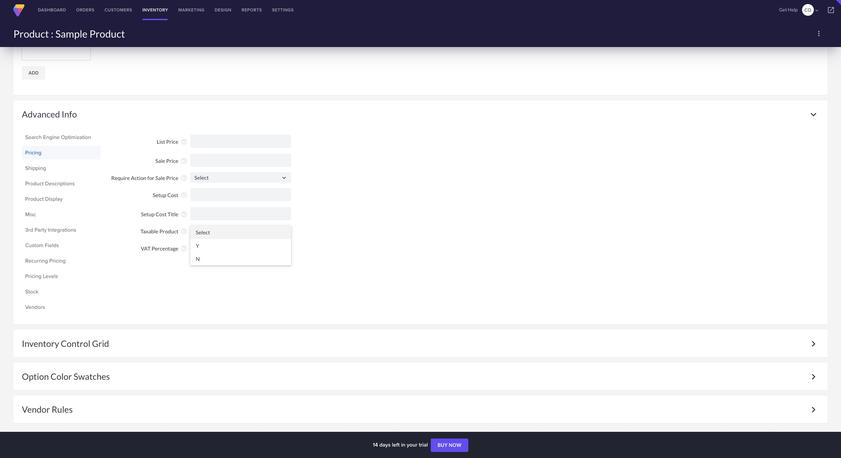 Task type: vqa. For each thing, say whether or not it's contained in the screenshot.
the top Price
yes



Task type: describe. For each thing, give the bounding box(es) containing it.
customers
[[105, 7, 132, 13]]

in
[[401, 441, 406, 449]]

:
[[51, 28, 53, 40]]

custom fields link
[[25, 240, 97, 251]]

levels
[[43, 273, 58, 280]]

option color swatches
[[22, 371, 110, 382]]

product inside taxable product help_outline
[[160, 228, 178, 234]]

taxable product help_outline
[[141, 228, 187, 235]]

product display
[[25, 195, 63, 203]]

dashboard link
[[33, 0, 71, 20]]

product descriptions link
[[25, 178, 97, 190]]

misc
[[25, 211, 36, 218]]

 link
[[821, 0, 842, 20]]

3rd party integrations
[[25, 226, 76, 234]]

optimization
[[61, 133, 91, 141]]

shipping
[[25, 164, 46, 172]]

list
[[157, 138, 165, 145]]

party
[[35, 226, 47, 234]]

require action for sale price help_outline
[[111, 175, 187, 181]]

your
[[407, 441, 418, 449]]

advanced
[[22, 109, 60, 120]]

add link
[[22, 66, 45, 80]]


[[814, 7, 820, 13]]

3rd
[[25, 226, 33, 234]]

buy now link
[[431, 439, 469, 452]]

14 days left in your trial
[[373, 441, 429, 449]]

pricing levels
[[25, 273, 58, 280]]

help
[[788, 7, 798, 12]]

select
[[196, 229, 210, 236]]

info
[[62, 109, 77, 120]]

price inside require action for sale price help_outline
[[166, 175, 178, 181]]

n
[[196, 256, 200, 262]]

get help
[[780, 7, 798, 12]]

help_outline for setup cost help_outline
[[181, 192, 187, 199]]

setup for help_outline
[[153, 192, 166, 198]]

help_outline for list price help_outline
[[181, 138, 187, 145]]

pricing for pricing levels
[[25, 273, 42, 280]]

cost for title
[[156, 211, 167, 217]]

help_outline for taxable product help_outline
[[181, 228, 187, 235]]

grid
[[92, 338, 109, 349]]

cost for help_outline
[[167, 192, 178, 198]]

vendors link
[[25, 302, 97, 313]]

14
[[373, 441, 378, 449]]

stock
[[25, 288, 38, 296]]

recurring
[[25, 257, 48, 265]]

option
[[22, 371, 49, 382]]

more_vert
[[815, 30, 823, 38]]

price for sale price help_outline
[[166, 157, 178, 164]]

pricing link
[[25, 147, 97, 159]]

search engine optimization link
[[25, 132, 97, 143]]

settings
[[272, 7, 294, 13]]

co 
[[805, 7, 820, 13]]

product for product descriptions
[[25, 180, 44, 188]]

sale inside require action for sale price help_outline
[[155, 175, 165, 181]]

left
[[392, 441, 400, 449]]

custom
[[25, 242, 43, 249]]

product down customers
[[89, 28, 125, 40]]

recurring pricing
[[25, 257, 66, 265]]

control
[[61, 338, 90, 349]]

vat
[[141, 245, 151, 252]]

fields
[[45, 242, 59, 249]]

title
[[168, 211, 178, 217]]

setup cost help_outline
[[153, 192, 187, 199]]

action
[[131, 175, 146, 181]]

engine
[[43, 133, 60, 141]]

advanced info
[[22, 109, 77, 120]]



Task type: locate. For each thing, give the bounding box(es) containing it.
setup cost title help_outline
[[141, 211, 187, 218]]

inventory control grid
[[22, 338, 109, 349]]

sale inside sale price help_outline
[[155, 157, 165, 164]]

product up misc
[[25, 195, 44, 203]]

vendors
[[25, 303, 45, 311]]

product descriptions
[[25, 180, 75, 188]]

sample
[[55, 28, 88, 40]]

1 vertical spatial price
[[166, 157, 178, 164]]

custom fields
[[25, 242, 59, 249]]

orders
[[76, 7, 95, 13]]

buy now
[[438, 442, 462, 448]]

co
[[805, 7, 812, 13]]

price inside sale price help_outline
[[166, 157, 178, 164]]

trial
[[419, 441, 428, 449]]

setup
[[153, 192, 166, 198], [141, 211, 155, 217]]

vat percentage help_outline
[[141, 245, 187, 252]]

help_outline inside taxable product help_outline
[[181, 228, 187, 235]]

color
[[51, 371, 72, 382]]

price
[[166, 138, 178, 145], [166, 157, 178, 164], [166, 175, 178, 181]]

product left :
[[13, 28, 49, 40]]

None text field
[[190, 135, 291, 148], [190, 172, 291, 183], [190, 188, 291, 201], [190, 207, 291, 220], [190, 135, 291, 148], [190, 172, 291, 183], [190, 188, 291, 201], [190, 207, 291, 220]]


[[281, 174, 288, 182]]

require
[[111, 175, 130, 181]]

2 vertical spatial price
[[166, 175, 178, 181]]

0 horizontal spatial inventory
[[22, 338, 59, 349]]

sale right for
[[155, 175, 165, 181]]

price down sale price help_outline
[[166, 175, 178, 181]]

reports
[[242, 7, 262, 13]]

setup down for
[[153, 192, 166, 198]]

1 horizontal spatial cost
[[167, 192, 178, 198]]

pricing
[[25, 149, 42, 157], [49, 257, 66, 265], [25, 273, 42, 280]]

price inside list price help_outline
[[166, 138, 178, 145]]

3 expand_more from the top
[[808, 371, 820, 383]]

expand_more for vendor rules
[[808, 404, 820, 416]]

inventory
[[142, 7, 168, 13], [22, 338, 59, 349]]

swatches
[[74, 371, 110, 382]]

price right the list
[[166, 138, 178, 145]]

vendor rules
[[22, 404, 73, 415]]

help_outline for vat percentage help_outline
[[181, 245, 187, 252]]

help_outline left select
[[181, 228, 187, 235]]

1 horizontal spatial inventory
[[142, 7, 168, 13]]

4 help_outline from the top
[[181, 192, 187, 199]]

3 help_outline from the top
[[181, 175, 187, 181]]

setup inside setup cost help_outline
[[153, 192, 166, 198]]

help_outline inside 'setup cost title help_outline'
[[181, 211, 187, 218]]

add
[[29, 70, 39, 76]]

help_outline up 'setup cost title help_outline'
[[181, 192, 187, 199]]

search engine optimization
[[25, 133, 91, 141]]

5 help_outline from the top
[[181, 211, 187, 218]]

more_vert button
[[813, 27, 826, 40]]

shipping link
[[25, 163, 97, 174]]

0 vertical spatial setup
[[153, 192, 166, 198]]

product
[[13, 28, 49, 40], [89, 28, 125, 40], [25, 180, 44, 188], [25, 195, 44, 203], [160, 228, 178, 234]]

product for product : sample product
[[13, 28, 49, 40]]

pricing up stock
[[25, 273, 42, 280]]

setup inside 'setup cost title help_outline'
[[141, 211, 155, 217]]

1 vertical spatial cost
[[156, 211, 167, 217]]

2 vertical spatial pricing
[[25, 273, 42, 280]]

descriptions
[[45, 180, 75, 188]]

1 expand_more from the top
[[808, 109, 820, 120]]


[[827, 6, 836, 14]]

1 vertical spatial sale
[[155, 175, 165, 181]]

2 sale from the top
[[155, 175, 165, 181]]

integrations
[[48, 226, 76, 234]]

cost up title
[[167, 192, 178, 198]]

cost left title
[[156, 211, 167, 217]]

sale
[[155, 157, 165, 164], [155, 175, 165, 181]]

help_outline for sale price help_outline
[[181, 158, 187, 164]]

pricing down custom fields link
[[49, 257, 66, 265]]

get
[[780, 7, 787, 12]]

buy
[[438, 442, 448, 448]]

0 horizontal spatial cost
[[156, 211, 167, 217]]

expand_more
[[808, 109, 820, 120], [808, 338, 820, 350], [808, 371, 820, 383], [808, 404, 820, 416]]

7 help_outline from the top
[[181, 245, 187, 252]]

cost
[[167, 192, 178, 198], [156, 211, 167, 217]]

1 vertical spatial inventory
[[22, 338, 59, 349]]

6 help_outline from the top
[[181, 228, 187, 235]]

expand_more for advanced info
[[808, 109, 820, 120]]

dashboard
[[38, 7, 66, 13]]

recurring pricing link
[[25, 255, 97, 267]]

3rd party integrations link
[[25, 225, 97, 236]]

1 help_outline from the top
[[181, 138, 187, 145]]

product inside "link"
[[25, 180, 44, 188]]

2 expand_more from the top
[[808, 338, 820, 350]]

help_outline
[[181, 138, 187, 145], [181, 158, 187, 164], [181, 175, 187, 181], [181, 192, 187, 199], [181, 211, 187, 218], [181, 228, 187, 235], [181, 245, 187, 252]]

1 vertical spatial setup
[[141, 211, 155, 217]]

inventory for inventory control grid
[[22, 338, 59, 349]]

help_outline inside require action for sale price help_outline
[[181, 175, 187, 181]]

product : sample product
[[13, 28, 125, 40]]

sale price help_outline
[[155, 157, 187, 164]]

pricing for pricing
[[25, 149, 42, 157]]

search
[[25, 133, 42, 141]]

for
[[147, 175, 154, 181]]

days
[[380, 441, 391, 449]]

setup for title
[[141, 211, 155, 217]]

expand_more for inventory control grid
[[808, 338, 820, 350]]

vendor
[[22, 404, 50, 415]]

3 price from the top
[[166, 175, 178, 181]]

help_outline down sale price help_outline
[[181, 175, 187, 181]]

None text field
[[190, 154, 291, 167]]

help_outline inside list price help_outline
[[181, 138, 187, 145]]

y
[[196, 242, 199, 249]]

2 price from the top
[[166, 157, 178, 164]]

help_outline inside setup cost help_outline
[[181, 192, 187, 199]]

list price help_outline
[[157, 138, 187, 145]]

0 vertical spatial inventory
[[142, 7, 168, 13]]

1 sale from the top
[[155, 157, 165, 164]]

pricing down "search"
[[25, 149, 42, 157]]

product display link
[[25, 194, 97, 205]]

0 vertical spatial sale
[[155, 157, 165, 164]]

0 vertical spatial price
[[166, 138, 178, 145]]

help_outline inside the vat percentage help_outline
[[181, 245, 187, 252]]

pricing levels link
[[25, 271, 97, 282]]

product up percentage
[[160, 228, 178, 234]]

percentage
[[152, 245, 178, 252]]

display
[[45, 195, 63, 203]]

misc link
[[25, 209, 97, 220]]

product for product display
[[25, 195, 44, 203]]

stock link
[[25, 286, 97, 298]]

2 help_outline from the top
[[181, 158, 187, 164]]

help_outline left y
[[181, 245, 187, 252]]

help_outline up sale price help_outline
[[181, 138, 187, 145]]

4 expand_more from the top
[[808, 404, 820, 416]]

inventory for inventory
[[142, 7, 168, 13]]

setup up "taxable"
[[141, 211, 155, 217]]

price for list price help_outline
[[166, 138, 178, 145]]

cost inside 'setup cost title help_outline'
[[156, 211, 167, 217]]

design
[[215, 7, 232, 13]]

0 vertical spatial pricing
[[25, 149, 42, 157]]

1 price from the top
[[166, 138, 178, 145]]

product inside 'link'
[[25, 195, 44, 203]]

sale down the list
[[155, 157, 165, 164]]

now
[[449, 442, 462, 448]]

pricing inside "link"
[[25, 149, 42, 157]]

1 vertical spatial pricing
[[49, 257, 66, 265]]

price down list price help_outline
[[166, 157, 178, 164]]

help_outline down list price help_outline
[[181, 158, 187, 164]]

rules
[[52, 404, 73, 415]]

help_outline inside sale price help_outline
[[181, 158, 187, 164]]

cost inside setup cost help_outline
[[167, 192, 178, 198]]

marketing
[[178, 7, 205, 13]]

help_outline right title
[[181, 211, 187, 218]]

0 vertical spatial cost
[[167, 192, 178, 198]]

expand_more for option color swatches
[[808, 371, 820, 383]]

taxable
[[141, 228, 158, 234]]

product down shipping
[[25, 180, 44, 188]]



